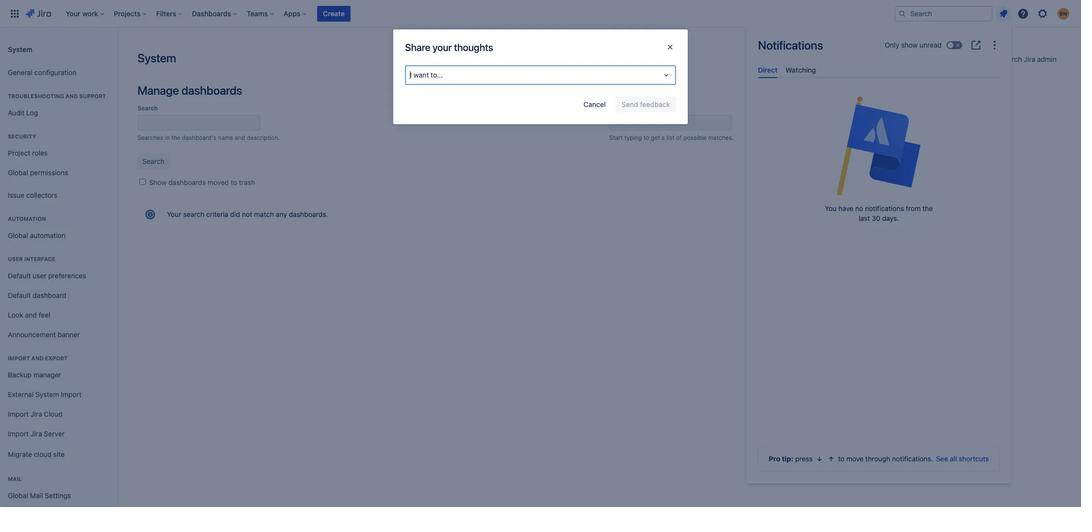 Task type: locate. For each thing, give the bounding box(es) containing it.
collectors
[[26, 191, 57, 199]]

0 horizontal spatial search
[[138, 105, 158, 112]]

audit
[[8, 108, 24, 117]]

import jira server
[[8, 430, 65, 438]]

i want to...
[[410, 71, 443, 79]]

the
[[171, 134, 180, 141], [923, 204, 933, 213]]

get
[[651, 134, 660, 141]]

0 horizontal spatial to
[[231, 178, 237, 187]]

None text field
[[138, 115, 260, 131]]

migrate cloud site link
[[4, 444, 114, 466]]

dashboards.
[[289, 210, 328, 219]]

and left feel
[[25, 311, 37, 319]]

2 vertical spatial to
[[839, 455, 845, 463]]

no
[[856, 204, 864, 213]]

issue
[[8, 191, 24, 199]]

and for support
[[66, 93, 78, 99]]

your
[[167, 210, 181, 219]]

1 horizontal spatial the
[[923, 204, 933, 213]]

manager
[[33, 371, 61, 379]]

name
[[218, 134, 233, 141]]

1 global from the top
[[8, 168, 28, 177]]

manage
[[138, 83, 179, 97]]

security group
[[4, 123, 114, 186]]

2 default from the top
[[8, 291, 31, 299]]

search down manage
[[138, 105, 158, 112]]

searches in the dashboard's name and description.
[[138, 134, 280, 141]]

dashboards right show
[[168, 178, 206, 187]]

look and feel
[[8, 311, 50, 319]]

import
[[8, 355, 30, 361], [61, 390, 82, 399], [8, 410, 29, 418], [8, 430, 29, 438]]

tip:
[[782, 455, 794, 463]]

all
[[950, 455, 957, 463]]

and inside 'group'
[[66, 93, 78, 99]]

support
[[79, 93, 106, 99]]

0 vertical spatial search
[[1000, 55, 1022, 63]]

and inside user interface 'group'
[[25, 311, 37, 319]]

project roles link
[[4, 143, 114, 163]]

1 vertical spatial dashboards
[[168, 178, 206, 187]]

import for import and export
[[8, 355, 30, 361]]

interface
[[24, 256, 55, 262]]

to...
[[431, 71, 443, 79]]

1 horizontal spatial mail
[[30, 491, 43, 500]]

0 horizontal spatial mail
[[8, 476, 22, 482]]

search left admin
[[1000, 55, 1022, 63]]

search
[[1000, 55, 1022, 63], [138, 105, 158, 112]]

tab list
[[754, 62, 1004, 78]]

you
[[825, 204, 837, 213]]

jira for cloud
[[31, 410, 42, 418]]

1 horizontal spatial search
[[1000, 55, 1022, 63]]

search inside 'link'
[[1000, 55, 1022, 63]]

system up manage
[[138, 51, 176, 65]]

show dashboards moved to trash
[[149, 178, 255, 187]]

search jira admin
[[1000, 55, 1057, 63]]

to right arrow up 'image'
[[839, 455, 845, 463]]

global down project
[[8, 168, 28, 177]]

import up migrate
[[8, 430, 29, 438]]

search
[[183, 210, 204, 219]]

mail left settings
[[30, 491, 43, 500]]

to
[[644, 134, 649, 141], [231, 178, 237, 187], [839, 455, 845, 463]]

1 vertical spatial jira
[[31, 410, 42, 418]]

0 vertical spatial jira
[[1024, 55, 1036, 63]]

your search criteria did not match any dashboards.
[[167, 210, 328, 219]]

share your thoughts
[[405, 42, 493, 53]]

import and export
[[8, 355, 68, 361]]

system inside external system import link
[[35, 390, 59, 399]]

1 horizontal spatial to
[[644, 134, 649, 141]]

import jira server link
[[4, 424, 114, 444]]

1 vertical spatial global
[[8, 231, 28, 239]]

open image
[[661, 69, 672, 81]]

0 vertical spatial default
[[8, 271, 31, 280]]

0 horizontal spatial the
[[171, 134, 180, 141]]

1 vertical spatial search
[[138, 105, 158, 112]]

0 vertical spatial mail
[[8, 476, 22, 482]]

tab list containing direct
[[754, 62, 1004, 78]]

global inside security "group"
[[8, 168, 28, 177]]

jira
[[1024, 55, 1036, 63], [31, 410, 42, 418], [31, 430, 42, 438]]

and for export
[[31, 355, 44, 361]]

3 global from the top
[[8, 491, 28, 500]]

backup
[[8, 371, 32, 379]]

import down external
[[8, 410, 29, 418]]

1 default from the top
[[8, 271, 31, 280]]

issue collectors
[[8, 191, 57, 199]]

cloud
[[34, 450, 51, 459]]

system down manager
[[35, 390, 59, 399]]

jira left the cloud
[[31, 410, 42, 418]]

jira image
[[26, 8, 51, 19], [26, 8, 51, 19]]

global automation
[[8, 231, 66, 239]]

banner
[[58, 330, 80, 339]]

1 vertical spatial default
[[8, 291, 31, 299]]

and inside group
[[31, 355, 44, 361]]

in
[[165, 134, 170, 141]]

troubleshooting and support group
[[4, 83, 114, 126]]

jira for server
[[31, 430, 42, 438]]

0 vertical spatial dashboards
[[181, 83, 242, 97]]

look and feel link
[[4, 305, 114, 325]]

Search field
[[895, 6, 993, 21]]

log
[[26, 108, 38, 117]]

and
[[66, 93, 78, 99], [235, 134, 245, 141], [25, 311, 37, 319], [31, 355, 44, 361]]

the inside you have no notifications from the last 30 days.
[[923, 204, 933, 213]]

security
[[8, 133, 36, 139]]

mail down migrate
[[8, 476, 22, 482]]

1 vertical spatial the
[[923, 204, 933, 213]]

notifications
[[758, 38, 823, 52]]

system
[[8, 45, 32, 53], [138, 51, 176, 65], [35, 390, 59, 399]]

unread
[[920, 41, 942, 49]]

2 vertical spatial jira
[[31, 430, 42, 438]]

project
[[8, 149, 30, 157]]

1 horizontal spatial system
[[35, 390, 59, 399]]

jira inside 'link'
[[1024, 55, 1036, 63]]

look
[[8, 311, 23, 319]]

import down the backup manager link
[[61, 390, 82, 399]]

import for import jira cloud
[[8, 410, 29, 418]]

dashboards up searches in the dashboard's name and description. in the top left of the page
[[181, 83, 242, 97]]

default for default user preferences
[[8, 271, 31, 280]]

and up backup manager
[[31, 355, 44, 361]]

import jira cloud link
[[4, 405, 114, 424]]

30
[[872, 214, 881, 223]]

show
[[149, 178, 167, 187]]

search image
[[899, 10, 907, 17]]

the right from
[[923, 204, 933, 213]]

default up look
[[8, 291, 31, 299]]

global inside "link"
[[8, 231, 28, 239]]

backup manager
[[8, 371, 61, 379]]

global left settings
[[8, 491, 28, 500]]

global down automation
[[8, 231, 28, 239]]

import up backup
[[8, 355, 30, 361]]

2 vertical spatial global
[[8, 491, 28, 500]]

None submit
[[138, 154, 169, 169]]

general
[[8, 68, 32, 76]]

export
[[45, 355, 68, 361]]

2 global from the top
[[8, 231, 28, 239]]

dashboards for manage
[[181, 83, 242, 97]]

jira left server
[[31, 430, 42, 438]]

searches
[[138, 134, 163, 141]]

1 vertical spatial mail
[[30, 491, 43, 500]]

dashboards for show
[[168, 178, 206, 187]]

default down "user"
[[8, 271, 31, 280]]

and left support on the left
[[66, 93, 78, 99]]

0 vertical spatial global
[[8, 168, 28, 177]]

see all shortcuts button
[[936, 454, 989, 464]]

import for import jira server
[[8, 430, 29, 438]]

pro tip: press
[[769, 455, 813, 463]]

global for global permissions
[[8, 168, 28, 177]]

jira left admin
[[1024, 55, 1036, 63]]

only
[[885, 41, 900, 49]]

2 horizontal spatial to
[[839, 455, 845, 463]]

through
[[866, 455, 891, 463]]

0 horizontal spatial system
[[8, 45, 32, 53]]

of
[[677, 134, 682, 141]]

to left the trash
[[231, 178, 237, 187]]

matches.
[[709, 134, 734, 141]]

Show dashboards moved to trash checkbox
[[139, 179, 146, 185]]

cancel
[[584, 100, 606, 109]]

to left get
[[644, 134, 649, 141]]

arrow up image
[[828, 455, 836, 463]]

automation
[[30, 231, 66, 239]]

days.
[[883, 214, 899, 223]]

global inside mail group
[[8, 491, 28, 500]]

global permissions
[[8, 168, 68, 177]]

the right in
[[171, 134, 180, 141]]

only show unread
[[885, 41, 942, 49]]

create
[[323, 9, 345, 17]]

close modal image
[[665, 41, 676, 53]]

see all shortcuts
[[936, 455, 989, 463]]

system up general
[[8, 45, 32, 53]]

external system import link
[[4, 385, 114, 405]]

and right name
[[235, 134, 245, 141]]

default user preferences
[[8, 271, 86, 280]]



Task type: vqa. For each thing, say whether or not it's contained in the screenshot.
2nd find
no



Task type: describe. For each thing, give the bounding box(es) containing it.
and for feel
[[25, 311, 37, 319]]

thoughts
[[454, 42, 493, 53]]

0 vertical spatial to
[[644, 134, 649, 141]]

announcement banner link
[[4, 325, 114, 345]]

any
[[276, 210, 287, 219]]

notifications image
[[998, 8, 1010, 19]]

user interface
[[8, 256, 55, 262]]

move
[[847, 455, 864, 463]]

permissions
[[30, 168, 68, 177]]

open notifications in a new tab image
[[971, 39, 982, 51]]

default user preferences link
[[4, 266, 114, 286]]

general configuration
[[8, 68, 76, 76]]

typing
[[625, 134, 642, 141]]

global for global automation
[[8, 231, 28, 239]]

project roles
[[8, 149, 48, 157]]

to move through notifications.
[[839, 455, 933, 463]]

user
[[8, 256, 23, 262]]

to inside notifications dialog
[[839, 455, 845, 463]]

1 vertical spatial to
[[231, 178, 237, 187]]

notifications.
[[892, 455, 933, 463]]

default dashboard link
[[4, 286, 114, 305]]

migrate cloud site
[[8, 450, 65, 459]]

server
[[44, 430, 65, 438]]

audit log link
[[4, 103, 114, 123]]

troubleshooting and support
[[8, 93, 106, 99]]

have
[[839, 204, 854, 213]]

manage dashboards
[[138, 83, 242, 97]]

default for default dashboard
[[8, 291, 31, 299]]

import and export group
[[4, 345, 114, 469]]

general configuration link
[[4, 63, 114, 83]]

configuration
[[34, 68, 76, 76]]

shortcuts
[[959, 455, 989, 463]]

arrow down image
[[816, 455, 824, 463]]

audit log
[[8, 108, 38, 117]]

notifications
[[865, 204, 904, 213]]

0 vertical spatial the
[[171, 134, 180, 141]]

global for global mail settings
[[8, 491, 28, 500]]

user
[[33, 271, 46, 280]]

criteria
[[206, 210, 228, 219]]

trash
[[239, 178, 255, 187]]

automation
[[8, 216, 46, 222]]

press
[[796, 455, 813, 463]]

want
[[414, 71, 429, 79]]

moved
[[208, 178, 229, 187]]

roles
[[32, 149, 48, 157]]

backup manager link
[[4, 365, 114, 385]]

global mail settings
[[8, 491, 71, 500]]

Owner text field
[[610, 115, 732, 131]]

last
[[859, 214, 870, 223]]

default dashboard
[[8, 291, 66, 299]]

search jira admin link
[[987, 52, 1062, 68]]

primary element
[[6, 0, 895, 27]]

match
[[254, 210, 274, 219]]

announcement banner
[[8, 330, 80, 339]]

start
[[610, 134, 623, 141]]

user interface group
[[4, 246, 114, 348]]

external system import
[[8, 390, 82, 399]]

pro
[[769, 455, 781, 463]]

global mail settings link
[[4, 486, 114, 506]]

external
[[8, 390, 34, 399]]

create banner
[[0, 0, 1081, 28]]

i
[[410, 71, 412, 79]]

cancel button
[[578, 97, 612, 112]]

site
[[53, 450, 65, 459]]

issue collectors link
[[4, 186, 114, 205]]

mail group
[[4, 466, 114, 507]]

search for search jira admin
[[1000, 55, 1022, 63]]

from
[[906, 204, 921, 213]]

a
[[662, 134, 665, 141]]

did
[[230, 210, 240, 219]]

2 horizontal spatial system
[[138, 51, 176, 65]]

owner
[[610, 105, 628, 112]]

search for search
[[138, 105, 158, 112]]

automation group
[[4, 205, 114, 249]]

jira for admin
[[1024, 55, 1036, 63]]

see
[[936, 455, 948, 463]]

global automation link
[[4, 226, 114, 246]]

tab list inside notifications dialog
[[754, 62, 1004, 78]]

description.
[[247, 134, 280, 141]]

share
[[405, 42, 430, 53]]

notifications dialog
[[747, 26, 1012, 484]]

not
[[242, 210, 252, 219]]

admin
[[1038, 55, 1057, 63]]

import jira cloud
[[8, 410, 63, 418]]

your
[[433, 42, 452, 53]]

start typing to get a list of possible matches.
[[610, 134, 734, 141]]

dashboard's
[[182, 134, 217, 141]]



